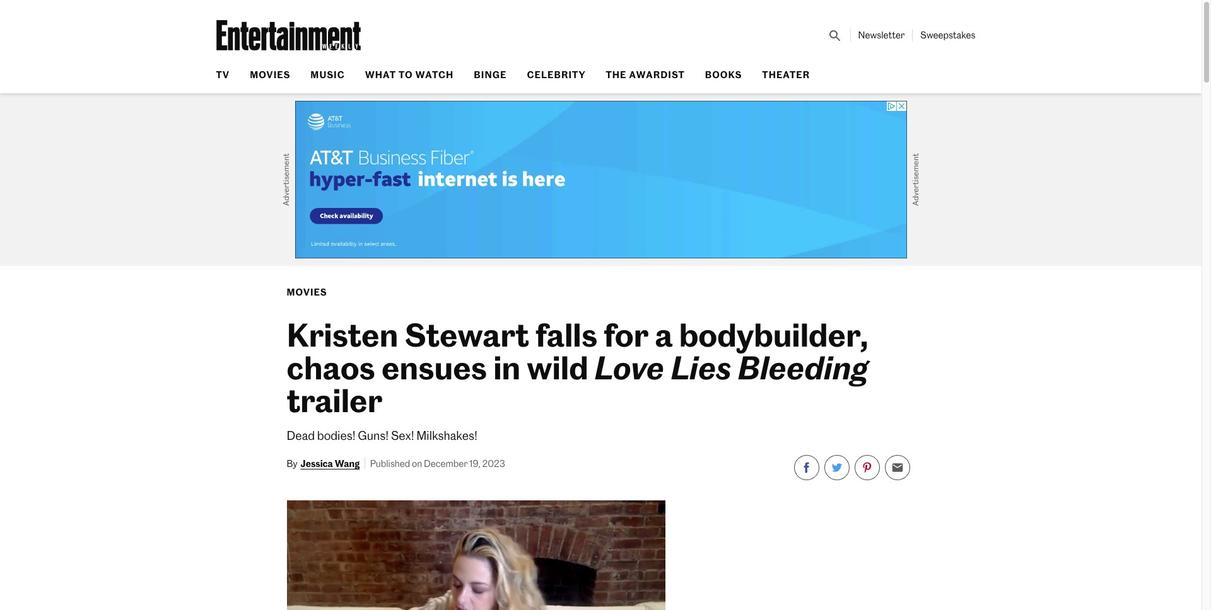 Task type: describe. For each thing, give the bounding box(es) containing it.
sweepstakes
[[921, 30, 976, 41]]

video player application
[[287, 501, 665, 611]]

lies
[[671, 350, 732, 387]]

love
[[595, 350, 665, 387]]

bodies!
[[317, 429, 356, 444]]

binge
[[474, 69, 507, 81]]

advertisement region
[[295, 101, 907, 259]]

trailer
[[287, 382, 382, 420]]

19,
[[470, 459, 481, 470]]

published on december 19, 2023
[[370, 459, 505, 470]]

newsletter
[[859, 30, 905, 41]]

sex!
[[391, 429, 414, 444]]

search image
[[828, 28, 843, 43]]

tv link
[[216, 69, 230, 81]]

kristen
[[287, 317, 398, 355]]

theater link
[[763, 69, 810, 81]]

theater
[[763, 69, 810, 81]]

wang
[[335, 459, 360, 470]]

books link
[[705, 69, 742, 81]]

music link
[[311, 69, 345, 81]]

0 vertical spatial movies link
[[250, 69, 291, 81]]

sweepstakes link
[[921, 30, 976, 41]]

newsletter button
[[859, 30, 905, 41]]

dead
[[287, 429, 315, 444]]

watch
[[416, 69, 454, 81]]

falls
[[536, 317, 598, 355]]

dead bodies! guns! sex! milkshakes!
[[287, 429, 478, 444]]

for
[[604, 317, 649, 355]]

what
[[365, 69, 396, 81]]

love lies bleeding trailer
[[287, 350, 868, 420]]

1 vertical spatial movies link
[[287, 286, 327, 299]]

december
[[424, 459, 468, 470]]



Task type: vqa. For each thing, say whether or not it's contained in the screenshot.
Movies
yes



Task type: locate. For each thing, give the bounding box(es) containing it.
what to watch
[[365, 69, 454, 81]]

movies link up kristen
[[287, 286, 327, 299]]

bodybuilder,
[[679, 317, 869, 355]]

the awardist
[[606, 69, 685, 81]]

kristen stewart falls for a bodybuilder, chaos ensues in wild
[[287, 317, 869, 387]]

movies down home image
[[250, 69, 291, 81]]

movies link down home image
[[250, 69, 291, 81]]

books
[[705, 69, 742, 81]]

stewart
[[405, 317, 529, 355]]

movies up kristen
[[287, 287, 327, 298]]

movies
[[250, 69, 291, 81], [287, 287, 327, 298]]

awardist
[[629, 69, 685, 81]]

by
[[287, 459, 298, 470]]

celebrity link
[[527, 69, 586, 81]]

what to watch link
[[365, 69, 454, 81]]

the awardist link
[[606, 69, 685, 81]]

chaos
[[287, 350, 375, 387]]

on
[[412, 459, 422, 470]]

tv
[[216, 69, 230, 81]]

1 vertical spatial movies
[[287, 287, 327, 298]]

wild
[[527, 350, 589, 387]]

jessica wang link
[[301, 459, 360, 470]]

binge link
[[474, 69, 507, 81]]

banner containing newsletter
[[0, 0, 1202, 93]]

a
[[655, 317, 673, 355]]

the
[[606, 69, 627, 81]]

movies link
[[250, 69, 291, 81], [287, 286, 327, 299]]

in
[[494, 350, 521, 387]]

guns!
[[358, 429, 389, 444]]

celebrity
[[527, 69, 586, 81]]

ensues
[[382, 350, 487, 387]]

by jessica wang
[[287, 459, 360, 470]]

milkshakes!
[[417, 429, 478, 444]]

bleeding
[[738, 350, 868, 387]]

home image
[[216, 20, 361, 50]]

0 vertical spatial movies
[[250, 69, 291, 81]]

jessica
[[301, 459, 333, 470]]

banner
[[0, 0, 1202, 93]]

2023
[[482, 459, 505, 470]]

to
[[399, 69, 413, 81]]

published
[[370, 459, 410, 470]]

music
[[311, 69, 345, 81]]



